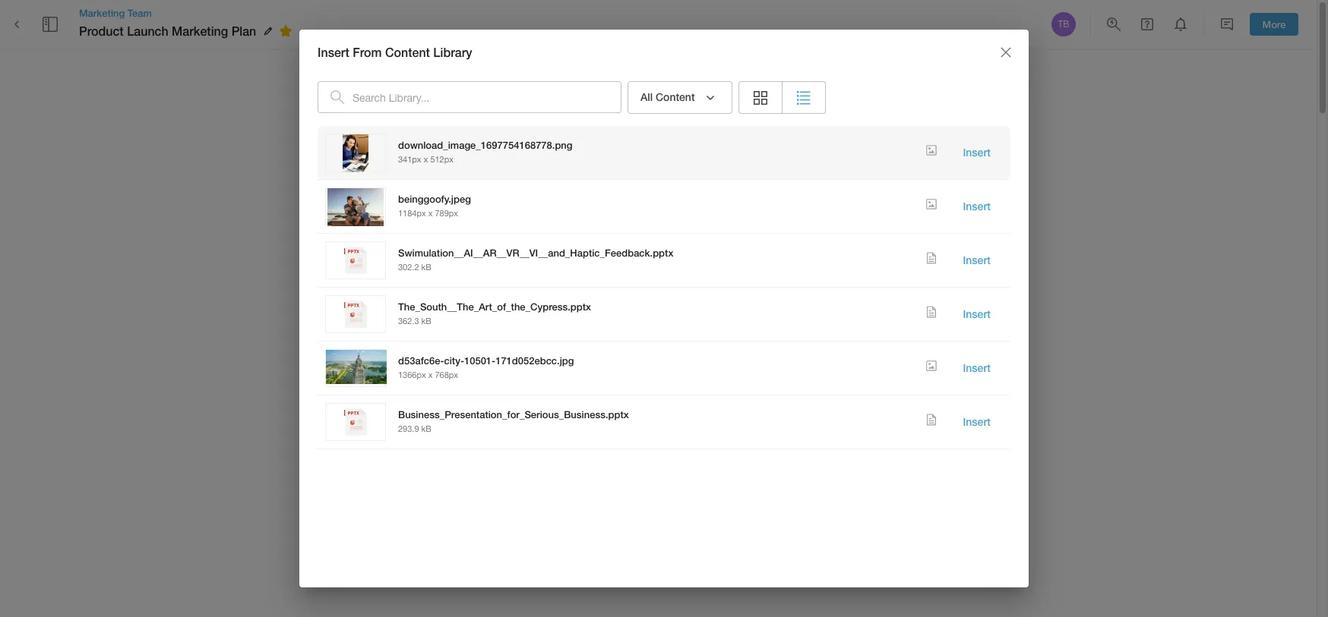 Task type: vqa. For each thing, say whether or not it's contained in the screenshot.
beinggoofy.jpeg
yes



Task type: locate. For each thing, give the bounding box(es) containing it.
insert from content library
[[318, 45, 472, 59]]

beinggoofy.jpeg
[[398, 193, 471, 205]]

kb for swimulation__ai__ar__vr__vi__and_haptic_feedback.pptx
[[421, 263, 432, 272]]

x inside the beinggoofy.jpeg 1184px x 789px
[[428, 209, 433, 218]]

more
[[1263, 18, 1286, 30]]

from
[[353, 45, 382, 59]]

library
[[433, 45, 472, 59]]

2022
[[546, 305, 587, 328]]

x left 768px
[[428, 371, 433, 380]]

kb inside swimulation__ai__ar__vr__vi__and_haptic_feedback.pptx 302.2 kb
[[421, 263, 432, 272]]

1 horizontal spatial marketing
[[172, 23, 228, 38]]

insert for swimulation__ai__ar__vr__vi__and_haptic_feedback.pptx
[[963, 253, 991, 266]]

launch down all at the left top
[[576, 144, 705, 186]]

0 horizontal spatial content
[[385, 45, 430, 59]]

launch down team
[[127, 23, 168, 38]]

6 insert button from the top
[[951, 407, 1003, 438]]

kb inside business_presentation_for_serious_business.pptx 293.9 kb
[[421, 425, 432, 434]]

2 vertical spatial marketing
[[714, 144, 887, 186]]

0 horizontal spatial product
[[79, 23, 124, 38]]

0 vertical spatial x
[[424, 155, 428, 164]]

insert button
[[951, 137, 1003, 168], [951, 191, 1003, 222], [951, 245, 1003, 276], [951, 299, 1003, 330], [951, 353, 1003, 384], [951, 407, 1003, 438]]

group inside insert from content library "dialog"
[[738, 82, 826, 114]]

171d052ebcc.jpg
[[496, 355, 574, 367]]

the_south__the_art_of_the_cypress.pptx 362.3 kb
[[398, 301, 591, 326]]

insert button for business_presentation_for_serious_business.pptx
[[951, 407, 1003, 438]]

2 vertical spatial x
[[428, 371, 433, 380]]

768px
[[435, 371, 458, 380]]

0 horizontal spatial product launch marketing plan
[[79, 23, 256, 38]]

business_presentation_for_serious_business.pptx
[[398, 409, 629, 421]]

tb
[[1058, 19, 1070, 30]]

0 vertical spatial product
[[79, 23, 124, 38]]

insert for the_south__the_art_of_the_cypress.pptx
[[963, 307, 991, 320]]

all content
[[641, 91, 695, 104]]

📅
[[355, 305, 373, 328]]

0 vertical spatial product launch marketing plan
[[79, 23, 256, 38]]

d53afc6e-
[[398, 355, 444, 367]]

insert button for download_image_1697754168778.png
[[951, 137, 1003, 168]]

tb button
[[1049, 10, 1078, 39]]

product launch marketing plan
[[79, 23, 256, 38], [430, 144, 896, 237]]

0 vertical spatial marketing
[[79, 7, 125, 19]]

download_image_1697754168778.png 341px x 512px
[[398, 139, 573, 164]]

4 insert button from the top
[[951, 299, 1003, 330]]

0 vertical spatial content
[[385, 45, 430, 59]]

1 vertical spatial kb
[[421, 317, 432, 326]]

insert from content library dialog
[[299, 30, 1029, 588]]

1 horizontal spatial plan
[[620, 195, 697, 237]]

1366px
[[398, 371, 426, 380]]

1 vertical spatial product
[[430, 144, 567, 186]]

2 insert button from the top
[[951, 191, 1003, 222]]

1 horizontal spatial content
[[656, 91, 695, 104]]

content right all at the left top
[[656, 91, 695, 104]]

team
[[128, 7, 152, 19]]

insert for beinggoofy.jpeg
[[963, 199, 991, 212]]

🏁 launch goals
[[355, 425, 541, 453]]

1184px
[[398, 209, 426, 218]]

x inside download_image_1697754168778.png 341px x 512px
[[424, 155, 428, 164]]

3 kb from the top
[[421, 425, 432, 434]]

0 vertical spatial kb
[[421, 263, 432, 272]]

product inside the product launch marketing plan
[[430, 144, 567, 186]]

launch
[[127, 23, 168, 38], [576, 144, 705, 186], [377, 305, 441, 328], [385, 425, 470, 453]]

2 kb from the top
[[421, 317, 432, 326]]

product down marketing team
[[79, 23, 124, 38]]

1 horizontal spatial product launch marketing plan
[[430, 144, 896, 237]]

the_south__the_art_of_the_cypress.pptx
[[398, 301, 591, 313]]

📅 launch date: jan 1, 2022
[[355, 305, 587, 328]]

kb right 293.9
[[421, 425, 432, 434]]

kb right 362.3 on the bottom of the page
[[421, 317, 432, 326]]

launch right 🏁
[[385, 425, 470, 453]]

1 horizontal spatial product
[[430, 144, 567, 186]]

1 vertical spatial plan
[[620, 195, 697, 237]]

x down beinggoofy.jpeg
[[428, 209, 433, 218]]

plan
[[232, 23, 256, 38], [620, 195, 697, 237]]

jan
[[494, 305, 524, 328]]

2 horizontal spatial marketing
[[714, 144, 887, 186]]

insert
[[318, 45, 349, 59], [963, 146, 991, 158], [963, 199, 991, 212], [963, 253, 991, 266], [963, 307, 991, 320], [963, 361, 991, 374], [963, 415, 991, 428]]

content right the from
[[385, 45, 430, 59]]

business_presentation_for_serious_business.pptx 293.9 kb
[[398, 409, 629, 434]]

kb
[[421, 263, 432, 272], [421, 317, 432, 326], [421, 425, 432, 434]]

2 vertical spatial kb
[[421, 425, 432, 434]]

1 kb from the top
[[421, 263, 432, 272]]

1 insert button from the top
[[951, 137, 1003, 168]]

0 horizontal spatial plan
[[232, 23, 256, 38]]

1 vertical spatial marketing
[[172, 23, 228, 38]]

x right 341px
[[424, 155, 428, 164]]

512px
[[430, 155, 454, 164]]

group
[[738, 82, 826, 114]]

kb right 302.2
[[421, 263, 432, 272]]

product down search library... search box
[[430, 144, 567, 186]]

5 insert button from the top
[[951, 353, 1003, 384]]

product
[[79, 23, 124, 38], [430, 144, 567, 186]]

1 vertical spatial content
[[656, 91, 695, 104]]

kb for business_presentation_for_serious_business.pptx
[[421, 425, 432, 434]]

marketing
[[79, 7, 125, 19], [172, 23, 228, 38], [714, 144, 887, 186]]

kb inside the_south__the_art_of_the_cypress.pptx 362.3 kb
[[421, 317, 432, 326]]

341px
[[398, 155, 421, 164]]

marketing inside the product launch marketing plan
[[714, 144, 887, 186]]

1 vertical spatial x
[[428, 209, 433, 218]]

3 insert button from the top
[[951, 245, 1003, 276]]

x
[[424, 155, 428, 164], [428, 209, 433, 218], [428, 371, 433, 380]]

content
[[385, 45, 430, 59], [656, 91, 695, 104]]

date:
[[446, 305, 490, 328]]



Task type: describe. For each thing, give the bounding box(es) containing it.
x for beinggoofy.jpeg
[[428, 209, 433, 218]]

d53afc6e-city-10501-171d052ebcc.jpg 1366px x 768px
[[398, 355, 574, 380]]

content inside all content button
[[656, 91, 695, 104]]

362.3
[[398, 317, 419, 326]]

insert for d53afc6e-city-10501-171d052ebcc.jpg
[[963, 361, 991, 374]]

all content button
[[628, 82, 732, 114]]

download_image_1697754168778.png
[[398, 139, 573, 151]]

launch right 📅
[[377, 305, 441, 328]]

all
[[641, 91, 653, 104]]

789px
[[435, 209, 458, 218]]

insert button for swimulation__ai__ar__vr__vi__and_haptic_feedback.pptx
[[951, 245, 1003, 276]]

x inside d53afc6e-city-10501-171d052ebcc.jpg 1366px x 768px
[[428, 371, 433, 380]]

goals
[[476, 425, 541, 453]]

302.2
[[398, 263, 419, 272]]

x for download_image_1697754168778.png
[[424, 155, 428, 164]]

swimulation__ai__ar__vr__vi__and_haptic_feedback.pptx 302.2 kb
[[398, 247, 674, 272]]

remove favorite image
[[277, 22, 295, 40]]

beinggoofy.jpeg 1184px x 789px
[[398, 193, 471, 218]]

insert for download_image_1697754168778.png
[[963, 146, 991, 158]]

1,
[[529, 305, 541, 328]]

marketing team link
[[79, 6, 297, 20]]

kb for the_south__the_art_of_the_cypress.pptx
[[421, 317, 432, 326]]

Search Library... search field
[[353, 82, 622, 113]]

0 vertical spatial plan
[[232, 23, 256, 38]]

insert button for d53afc6e-city-10501-171d052ebcc.jpg
[[951, 353, 1003, 384]]

insert button for beinggoofy.jpeg
[[951, 191, 1003, 222]]

🏁
[[355, 425, 379, 453]]

10501-
[[464, 355, 496, 367]]

more button
[[1250, 13, 1299, 36]]

0 horizontal spatial marketing
[[79, 7, 125, 19]]

293.9
[[398, 425, 419, 434]]

city-
[[444, 355, 464, 367]]

marketing team
[[79, 7, 152, 19]]

insert for business_presentation_for_serious_business.pptx
[[963, 415, 991, 428]]

1 vertical spatial product launch marketing plan
[[430, 144, 896, 237]]

swimulation__ai__ar__vr__vi__and_haptic_feedback.pptx
[[398, 247, 674, 259]]

insert button for the_south__the_art_of_the_cypress.pptx
[[951, 299, 1003, 330]]

plan inside the product launch marketing plan
[[620, 195, 697, 237]]



